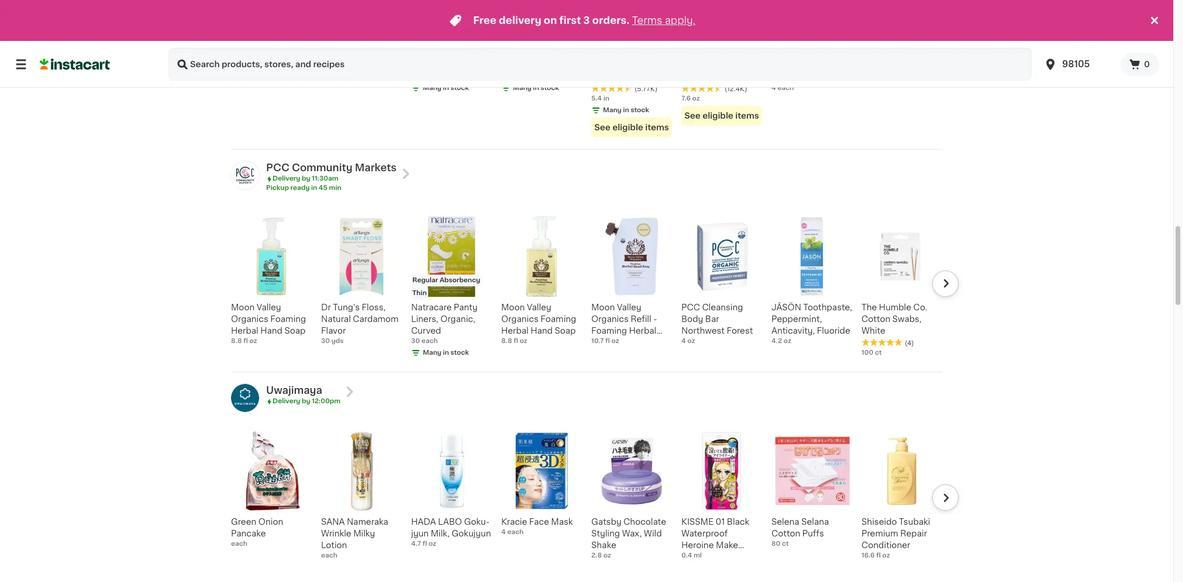 Task type: vqa. For each thing, say whether or not it's contained in the screenshot.


Task type: describe. For each thing, give the bounding box(es) containing it.
thin
[[412, 290, 427, 297]]

premium
[[862, 530, 898, 538]]

delivery for delivery by 11:30am
[[273, 176, 300, 182]]

q- for 375 ct
[[411, 39, 422, 47]]

natural
[[321, 315, 351, 324]]

flavor
[[321, 327, 346, 335]]

ct for 500 ct
[[516, 73, 523, 80]]

toothpaste
[[704, 73, 751, 81]]

valley inside moon valley organics refill - foaming herbal hand soap
[[617, 304, 641, 312]]

pcc for pcc cleansing body bar northwest forest 4 oz
[[681, 304, 700, 312]]

ct for 625 ct
[[335, 73, 342, 80]]

pcc community markets
[[266, 163, 397, 173]]

4 inside pcc cleansing body bar northwest forest 4 oz
[[681, 338, 686, 345]]

many in stock for 500 ct
[[513, 85, 559, 91]]

30 inside dr tung's floss, natural cardamom flavor 30 yds
[[321, 338, 330, 345]]

items for crest 3d white advanced radiant mint, toothpaste
[[735, 112, 759, 120]]

natracare
[[411, 304, 452, 312]]

min
[[329, 185, 341, 191]]

original for 500 ct
[[530, 50, 562, 59]]

see eligible items button for crest complete plus deep clean complete whitening toothpaste, effervescent mint
[[591, 118, 672, 138]]

oz inside hada labo goku- jyun milk, gokujyun 4.7 fl oz
[[429, 541, 436, 547]]

original for 375 ct
[[440, 50, 472, 59]]

1 moon from the left
[[231, 304, 255, 312]]

green
[[231, 518, 256, 526]]

swabs,
[[892, 315, 922, 324]]

cardamom
[[353, 315, 399, 324]]

1 8.8 from the left
[[231, 338, 242, 345]]

0 horizontal spatial foaming
[[270, 315, 306, 324]]

1 moon valley organics foaming herbal hand soap 8.8 fl oz from the left
[[231, 304, 306, 345]]

$40, for complete
[[618, 39, 633, 45]]

cleaner
[[772, 85, 804, 94]]

ml
[[694, 552, 702, 559]]

product group containing crest complete plus deep clean complete whitening toothpaste, effervescent mint
[[591, 0, 672, 138]]

herbal inside moon valley organics refill - foaming herbal hand soap
[[629, 327, 656, 335]]

2 moon valley organics foaming herbal hand soap 8.8 fl oz from the left
[[501, 304, 576, 345]]

kissme 01 black waterproof heroine make smooth liquid eyeliner
[[681, 518, 749, 573]]

delivery
[[499, 16, 541, 25]]

oz inside shiseido tsubaki premium repair conditioner 16.6 fl oz
[[882, 552, 890, 559]]

items for crest complete plus deep clean complete whitening toothpaste, effervescent mint
[[645, 124, 669, 132]]

make
[[716, 541, 738, 550]]

floss,
[[362, 304, 386, 312]]

mint
[[646, 108, 665, 116]]

each inside kroger cotton swabs 500 each
[[246, 62, 262, 68]]

limited time offer region
[[0, 0, 1148, 41]]

fl inside shiseido tsubaki premium repair conditioner 16.6 fl oz
[[876, 552, 881, 559]]

foaming inside moon valley organics refill - foaming herbal hand soap
[[591, 327, 627, 335]]

save for 3d
[[725, 39, 740, 45]]

cotton inside kroger cotton swabs 500 each
[[261, 39, 290, 47]]

extra
[[806, 39, 827, 47]]

milky
[[353, 530, 375, 538]]

face
[[529, 518, 549, 526]]

jāsön toothpaste, peppermint, anticavity, fluoride 4.2 oz
[[772, 304, 852, 345]]

panty
[[454, 304, 478, 312]]

whitening inside spend $40, save $8 crest complete plus deep clean complete whitening toothpaste, effervescent mint
[[591, 84, 633, 93]]

curved
[[411, 327, 441, 335]]

sana
[[321, 518, 345, 526]]

oz inside jāsön toothpaste, peppermint, anticavity, fluoride 4.2 oz
[[784, 338, 791, 345]]

co.
[[913, 304, 927, 312]]

0 button
[[1121, 53, 1159, 76]]

many down 'kroger cotton swabs'
[[873, 73, 892, 80]]

2.8
[[591, 552, 602, 559]]

hand inside moon valley organics refill - foaming herbal hand soap
[[591, 339, 613, 347]]

radiant
[[725, 61, 756, 69]]

milk,
[[431, 530, 450, 538]]

styling
[[591, 530, 620, 538]]

delivery by 12:00pm
[[273, 398, 340, 405]]

apply.
[[665, 16, 696, 25]]

2 moon from the left
[[501, 304, 525, 312]]

1 tips from the left
[[332, 39, 347, 47]]

1 valley from the left
[[257, 304, 281, 312]]

many in stock down '5.4 in'
[[603, 107, 649, 114]]

plus
[[591, 61, 609, 69]]

1 horizontal spatial 500
[[501, 73, 515, 80]]

98105
[[1062, 60, 1090, 68]]

toothpaste, inside jāsön toothpaste, peppermint, anticavity, fluoride 4.2 oz
[[803, 304, 852, 312]]

cleansing
[[702, 304, 743, 312]]

kroger for kroger cotton swabs
[[862, 39, 889, 47]]

oz inside gatsby chocolate styling wax, wild shake 2.8 oz
[[603, 552, 611, 559]]

Search field
[[168, 48, 1032, 81]]

many for 500 ct
[[513, 85, 532, 91]]

gatsby
[[591, 518, 622, 526]]

instacart logo image
[[40, 57, 110, 71]]

4 swabs from the left
[[501, 50, 528, 59]]

fl inside hada labo goku- jyun milk, gokujyun 4.7 fl oz
[[423, 541, 427, 547]]

4.2
[[772, 338, 782, 345]]

natracare panty liners, organic, curved 30 each
[[411, 304, 478, 345]]

spend for 3d
[[685, 39, 706, 45]]

colgate extra clean medium toothbrushes pack with tongue cleaner
[[772, 39, 850, 94]]

tung's
[[333, 304, 360, 312]]

the humble co. cotton swabs, white
[[862, 304, 927, 335]]

0.4 ml
[[681, 552, 702, 559]]

many inside product group
[[603, 107, 622, 114]]

organic,
[[440, 315, 475, 324]]

1 horizontal spatial foaming
[[541, 315, 576, 324]]

2 herbal from the left
[[501, 327, 529, 335]]

dr tung's floss, natural cardamom flavor 30 yds
[[321, 304, 399, 345]]

selana
[[801, 518, 829, 526]]

10.7
[[591, 338, 604, 345]]

375
[[411, 73, 423, 80]]

gokujyun
[[452, 530, 491, 538]]

many for 500 each
[[243, 73, 261, 80]]

selena selana cotton puffs 80 ct
[[772, 518, 829, 547]]

clean inside spend $40, save $8 crest complete plus deep clean complete whitening toothpaste, effervescent mint
[[635, 61, 659, 69]]

ct for 100 ct
[[875, 350, 882, 356]]

liquid
[[716, 553, 741, 561]]

the
[[862, 304, 877, 312]]

regular
[[412, 277, 438, 284]]

1 horizontal spatial hand
[[531, 327, 553, 335]]

spend $40, save $8 crest 3d white advanced radiant mint, toothpaste
[[681, 39, 756, 81]]

delivery by 11:30am
[[273, 176, 338, 182]]

98105 button
[[1044, 48, 1114, 81]]

absorbency
[[440, 277, 480, 284]]

4 inside kracie face mask 4 each
[[501, 529, 506, 536]]

cotton inside the humble co. cotton swabs, white
[[862, 315, 890, 324]]

1 original from the left
[[350, 50, 382, 59]]

100
[[862, 350, 873, 356]]

$8 for clean
[[651, 39, 660, 45]]

0
[[1144, 60, 1150, 68]]

on
[[544, 16, 557, 25]]

community
[[292, 163, 352, 173]]

tsubaki
[[899, 518, 930, 526]]

1 q-tips cotton swabs original from the left
[[321, 39, 382, 59]]

fluoride
[[817, 327, 850, 335]]

$8 for radiant
[[742, 39, 750, 45]]

0 horizontal spatial soap
[[285, 327, 306, 335]]

free
[[473, 16, 497, 25]]

3d
[[706, 49, 718, 57]]

see eligible items for crest complete plus deep clean complete whitening toothpaste, effervescent mint
[[594, 124, 669, 132]]

45
[[319, 185, 327, 191]]

conditioner
[[862, 541, 910, 550]]

500 ct
[[501, 73, 523, 80]]

$40, for 3d
[[708, 39, 723, 45]]

1 q- from the left
[[321, 39, 332, 47]]

2 valley from the left
[[527, 304, 551, 312]]

1 herbal from the left
[[231, 327, 258, 335]]

1 vertical spatial complete
[[591, 73, 632, 81]]

each inside sana nameraka wrinkle milky lotion each
[[321, 552, 337, 559]]

jyun
[[411, 530, 429, 538]]

orders.
[[592, 16, 630, 25]]

2 swabs from the left
[[321, 50, 348, 59]]

wax,
[[622, 530, 642, 538]]

by for 12:00pm
[[302, 398, 310, 405]]



Task type: locate. For each thing, give the bounding box(es) containing it.
kracie
[[501, 518, 527, 526]]

0 horizontal spatial crest
[[591, 49, 614, 57]]

1 horizontal spatial tips
[[422, 39, 437, 47]]

3 q-tips cotton swabs original from the left
[[501, 39, 562, 59]]

1 crest from the left
[[591, 49, 614, 57]]

pickup ready in 45 min
[[266, 185, 341, 191]]

2 crest from the left
[[681, 49, 704, 57]]

1 kroger from the left
[[231, 39, 259, 47]]

1 horizontal spatial white
[[862, 327, 886, 335]]

2 horizontal spatial hand
[[591, 339, 613, 347]]

wild
[[644, 530, 662, 538]]

see eligible items button for crest 3d white advanced radiant mint, toothpaste
[[681, 106, 762, 126]]

spend inside spend $40, save $8 crest complete plus deep clean complete whitening toothpaste, effervescent mint
[[595, 39, 616, 45]]

None search field
[[168, 48, 1032, 81]]

eligible down effervescent on the top right of the page
[[613, 124, 643, 132]]

3 herbal from the left
[[629, 327, 656, 335]]

organics
[[231, 315, 268, 324], [501, 315, 539, 324], [591, 315, 629, 324]]

crest up plus at the right of the page
[[591, 49, 614, 57]]

see for crest complete plus deep clean complete whitening toothpaste, effervescent mint
[[594, 124, 611, 132]]

1 $40, from the left
[[618, 39, 633, 45]]

smooth
[[681, 553, 714, 561]]

many for 30 each
[[423, 350, 441, 356]]

whitening down apply.
[[683, 25, 717, 32]]

stock
[[270, 73, 289, 80], [901, 73, 919, 80], [451, 85, 469, 91], [541, 85, 559, 91], [631, 107, 649, 114], [451, 350, 469, 356]]

spend inside spend $40, save $8 crest 3d white advanced radiant mint, toothpaste
[[685, 39, 706, 45]]

1 horizontal spatial see
[[685, 112, 701, 120]]

uwajimaya image
[[231, 384, 259, 412]]

bar
[[705, 315, 719, 324]]

2 horizontal spatial herbal
[[629, 327, 656, 335]]

1 horizontal spatial $40,
[[708, 39, 723, 45]]

eyeliner
[[681, 565, 715, 573]]

white up 100 ct
[[862, 327, 886, 335]]

3 q- from the left
[[501, 39, 512, 47]]

$40, up 3d at the top
[[708, 39, 723, 45]]

eligible for crest complete plus deep clean complete whitening toothpaste, effervescent mint
[[613, 124, 643, 132]]

625 ct
[[321, 73, 342, 80]]

0 vertical spatial item carousel region
[[231, 0, 959, 145]]

0 vertical spatial toothpaste,
[[591, 96, 640, 104]]

many down curved
[[423, 350, 441, 356]]

0 horizontal spatial $40,
[[618, 39, 633, 45]]

2 spend from the left
[[685, 39, 706, 45]]

0 vertical spatial eligible
[[703, 112, 733, 120]]

1 horizontal spatial save
[[725, 39, 740, 45]]

2 $8 from the left
[[742, 39, 750, 45]]

5.4
[[591, 95, 602, 102]]

pcc up body
[[681, 304, 700, 312]]

1 horizontal spatial kroger
[[862, 39, 889, 47]]

4 down with on the right top of the page
[[772, 85, 776, 91]]

see eligible items down (12.4k)
[[685, 112, 759, 120]]

3 moon from the left
[[591, 304, 615, 312]]

free delivery on first 3 orders. terms apply.
[[473, 16, 696, 25]]

0 vertical spatial 500
[[231, 62, 244, 68]]

toothpaste, inside spend $40, save $8 crest complete plus deep clean complete whitening toothpaste, effervescent mint
[[591, 96, 640, 104]]

crest inside spend $40, save $8 crest complete plus deep clean complete whitening toothpaste, effervescent mint
[[591, 49, 614, 57]]

item carousel region containing kroger cotton swabs
[[231, 0, 959, 145]]

2 by from the top
[[302, 398, 310, 405]]

1 horizontal spatial see eligible items button
[[681, 106, 762, 126]]

0 horizontal spatial see eligible items
[[594, 124, 669, 132]]

clean down 'colgate'
[[772, 50, 795, 59]]

0 horizontal spatial q-
[[321, 39, 332, 47]]

0 horizontal spatial spend
[[595, 39, 616, 45]]

see eligible items button down effervescent on the top right of the page
[[591, 118, 672, 138]]

tips down the delivery
[[512, 39, 528, 47]]

advanced
[[681, 61, 723, 69]]

clean up (5.77k)
[[635, 61, 659, 69]]

q- up 625
[[321, 39, 332, 47]]

tips up 375 ct
[[422, 39, 437, 47]]

crest for deep
[[591, 49, 614, 57]]

1 horizontal spatial toothpaste,
[[803, 304, 852, 312]]

0 horizontal spatial see
[[594, 124, 611, 132]]

by for 11:30am
[[302, 176, 310, 182]]

many in stock down 375 ct
[[423, 85, 469, 91]]

1 vertical spatial pcc
[[681, 304, 700, 312]]

see eligible items for crest 3d white advanced radiant mint, toothpaste
[[685, 112, 759, 120]]

toothbrushes
[[772, 62, 828, 70]]

1 by from the top
[[302, 176, 310, 182]]

0 vertical spatial 4
[[772, 85, 776, 91]]

kracie face mask 4 each
[[501, 518, 573, 536]]

pcc inside pcc cleansing body bar northwest forest 4 oz
[[681, 304, 700, 312]]

complete up deep
[[616, 49, 657, 57]]

3 swabs from the left
[[411, 50, 438, 59]]

ct inside selena selana cotton puffs 80 ct
[[782, 541, 789, 547]]

2 tips from the left
[[422, 39, 437, 47]]

0 horizontal spatial 30
[[321, 338, 330, 345]]

see eligible items button down (12.4k)
[[681, 106, 762, 126]]

item carousel region
[[231, 0, 959, 145], [231, 212, 959, 367], [215, 426, 959, 582]]

toothpaste, up fluoride
[[803, 304, 852, 312]]

pcc community markets image
[[231, 162, 259, 190]]

jāsön
[[772, 304, 801, 312]]

0 vertical spatial delivery
[[273, 176, 300, 182]]

q-
[[321, 39, 332, 47], [411, 39, 422, 47], [501, 39, 512, 47]]

1 swabs from the left
[[231, 50, 258, 59]]

swabs
[[231, 50, 258, 59], [321, 50, 348, 59], [411, 50, 438, 59], [501, 50, 528, 59], [862, 50, 889, 59]]

98105 button
[[1037, 48, 1121, 81]]

many in stock down 500 ct
[[513, 85, 559, 91]]

2 horizontal spatial organics
[[591, 315, 629, 324]]

ct for 375 ct
[[425, 73, 432, 80]]

moon inside moon valley organics refill - foaming herbal hand soap
[[591, 304, 615, 312]]

0 vertical spatial clean
[[772, 50, 795, 59]]

crest inside spend $40, save $8 crest 3d white advanced radiant mint, toothpaste
[[681, 49, 704, 57]]

2 q- from the left
[[411, 39, 422, 47]]

delivery
[[273, 176, 300, 182], [273, 398, 300, 405]]

1 vertical spatial 500
[[501, 73, 515, 80]]

save down the terms
[[634, 39, 650, 45]]

oz inside pcc cleansing body bar northwest forest 4 oz
[[687, 338, 695, 345]]

1 vertical spatial toothpaste,
[[803, 304, 852, 312]]

each inside green onion pancake each
[[231, 541, 247, 547]]

stock for 375 ct
[[451, 85, 469, 91]]

many down kroger cotton swabs 500 each
[[243, 73, 261, 80]]

1 horizontal spatial pcc
[[681, 304, 700, 312]]

0 horizontal spatial moon valley organics foaming herbal hand soap 8.8 fl oz
[[231, 304, 306, 345]]

black
[[727, 518, 749, 526]]

spend $40, save $8 crest complete plus deep clean complete whitening toothpaste, effervescent mint
[[591, 39, 665, 116]]

see for crest 3d white advanced radiant mint, toothpaste
[[685, 112, 701, 120]]

uwajimaya
[[266, 386, 322, 396]]

4.7
[[411, 541, 421, 547]]

whitening
[[593, 25, 626, 32], [683, 25, 717, 32], [591, 84, 633, 93]]

0 horizontal spatial clean
[[635, 61, 659, 69]]

q-tips cotton swabs original for 500 ct
[[501, 39, 562, 59]]

625
[[321, 73, 334, 80]]

white inside spend $40, save $8 crest 3d white advanced radiant mint, toothpaste
[[720, 49, 744, 57]]

0 horizontal spatial kroger
[[231, 39, 259, 47]]

whitening down the orders.
[[593, 25, 626, 32]]

2 q-tips cotton swabs original from the left
[[411, 39, 472, 59]]

see eligible items
[[685, 112, 759, 120], [594, 124, 669, 132]]

kroger for kroger cotton swabs 500 each
[[231, 39, 259, 47]]

2 delivery from the top
[[273, 398, 300, 405]]

see down effervescent on the top right of the page
[[594, 124, 611, 132]]

$8 down terms apply. link
[[651, 39, 660, 45]]

see down 7.6 oz
[[685, 112, 701, 120]]

onion
[[258, 518, 283, 526]]

terms
[[632, 16, 662, 25]]

30 inside natracare panty liners, organic, curved 30 each
[[411, 338, 420, 345]]

ct right 375
[[425, 73, 432, 80]]

kroger cotton swabs
[[862, 39, 920, 59]]

item carousel region containing green onion pancake
[[215, 426, 959, 582]]

1 vertical spatial 4
[[681, 338, 686, 345]]

0 horizontal spatial 500
[[231, 62, 244, 68]]

many in stock down natracare panty liners, organic, curved 30 each
[[423, 350, 469, 356]]

100 ct
[[862, 350, 882, 356]]

many down '5.4 in'
[[603, 107, 622, 114]]

oz
[[692, 95, 700, 102], [249, 338, 257, 345], [520, 338, 527, 345], [611, 338, 619, 345], [687, 338, 695, 345], [784, 338, 791, 345], [429, 541, 436, 547], [603, 552, 611, 559], [882, 552, 890, 559]]

toothpaste,
[[591, 96, 640, 104], [803, 304, 852, 312]]

see eligible items down effervescent on the top right of the page
[[594, 124, 669, 132]]

$8 up radiant
[[742, 39, 750, 45]]

kroger inside 'kroger cotton swabs'
[[862, 39, 889, 47]]

0 vertical spatial see eligible items
[[685, 112, 759, 120]]

$8 inside spend $40, save $8 crest complete plus deep clean complete whitening toothpaste, effervescent mint
[[651, 39, 660, 45]]

$40, inside spend $40, save $8 crest 3d white advanced radiant mint, toothpaste
[[708, 39, 723, 45]]

1 horizontal spatial moon valley organics foaming herbal hand soap 8.8 fl oz
[[501, 304, 576, 345]]

q-tips cotton swabs original up 375 ct
[[411, 39, 472, 59]]

0 horizontal spatial product group
[[591, 0, 672, 138]]

2 horizontal spatial valley
[[617, 304, 641, 312]]

tongue
[[791, 74, 821, 82]]

16.6
[[862, 552, 875, 559]]

each inside natracare panty liners, organic, curved 30 each
[[422, 338, 438, 345]]

1 vertical spatial white
[[862, 327, 886, 335]]

500 inside kroger cotton swabs 500 each
[[231, 62, 244, 68]]

toothpaste, up effervescent on the top right of the page
[[591, 96, 640, 104]]

0 horizontal spatial toothpaste,
[[591, 96, 640, 104]]

0 horizontal spatial q-tips cotton swabs original
[[321, 39, 382, 59]]

spend down the orders.
[[595, 39, 616, 45]]

0 horizontal spatial tips
[[332, 39, 347, 47]]

2 product group from the left
[[681, 0, 762, 126]]

many in stock for 30 each
[[423, 350, 469, 356]]

pack
[[830, 62, 850, 70]]

1 delivery from the top
[[273, 176, 300, 182]]

2 30 from the left
[[411, 338, 420, 345]]

item carousel region containing moon valley organics foaming herbal hand soap
[[231, 212, 959, 367]]

delivery down uwajimaya
[[273, 398, 300, 405]]

3 tips from the left
[[512, 39, 528, 47]]

eligible down (12.4k)
[[703, 112, 733, 120]]

white up radiant
[[720, 49, 744, 57]]

stock for 30 each
[[451, 350, 469, 356]]

0.4
[[681, 552, 692, 559]]

1 horizontal spatial items
[[735, 112, 759, 120]]

2 horizontal spatial 4
[[772, 85, 776, 91]]

crest up advanced
[[681, 49, 704, 57]]

1 30 from the left
[[321, 338, 330, 345]]

7.6 oz
[[681, 95, 700, 102]]

2 organics from the left
[[501, 315, 539, 324]]

3 valley from the left
[[617, 304, 641, 312]]

1 horizontal spatial product group
[[681, 0, 762, 126]]

terms apply. link
[[632, 16, 696, 25]]

1 $8 from the left
[[651, 39, 660, 45]]

2 vertical spatial item carousel region
[[215, 426, 959, 582]]

0 vertical spatial pcc
[[266, 163, 289, 173]]

save up radiant
[[725, 39, 740, 45]]

0 horizontal spatial $8
[[651, 39, 660, 45]]

cotton inside 'kroger cotton swabs'
[[891, 39, 920, 47]]

many in stock down kroger cotton swabs 500 each
[[243, 73, 289, 80]]

cotton
[[261, 39, 290, 47], [349, 39, 378, 47], [440, 39, 468, 47], [530, 39, 558, 47], [891, 39, 920, 47], [862, 315, 890, 324], [772, 530, 800, 538]]

stock for 500 ct
[[541, 85, 559, 91]]

colgate
[[772, 39, 804, 47]]

by up pickup ready in 45 min
[[302, 176, 310, 182]]

with
[[772, 74, 789, 82]]

1 vertical spatial delivery
[[273, 398, 300, 405]]

3 organics from the left
[[591, 315, 629, 324]]

1 horizontal spatial soap
[[555, 327, 576, 335]]

many down 375 ct
[[423, 85, 441, 91]]

spend up 3d at the top
[[685, 39, 706, 45]]

items down (12.4k)
[[735, 112, 759, 120]]

product group
[[591, 0, 672, 138], [681, 0, 762, 126]]

0 horizontal spatial white
[[720, 49, 744, 57]]

1 horizontal spatial clean
[[772, 50, 795, 59]]

0 vertical spatial by
[[302, 176, 310, 182]]

1 vertical spatial clean
[[635, 61, 659, 69]]

1 spend from the left
[[595, 39, 616, 45]]

effervescent
[[591, 108, 644, 116]]

each inside kracie face mask 4 each
[[507, 529, 524, 536]]

2 horizontal spatial original
[[530, 50, 562, 59]]

0 horizontal spatial save
[[634, 39, 650, 45]]

tips up 625 ct
[[332, 39, 347, 47]]

q-tips cotton swabs original down the delivery
[[501, 39, 562, 59]]

tips for 500 ct
[[512, 39, 528, 47]]

0 horizontal spatial pcc
[[266, 163, 289, 173]]

pcc
[[266, 163, 289, 173], [681, 304, 700, 312]]

(187)
[[815, 76, 830, 82]]

0 horizontal spatial hand
[[260, 327, 282, 335]]

by down uwajimaya
[[302, 398, 310, 405]]

1 horizontal spatial spend
[[685, 39, 706, 45]]

product group containing crest 3d white advanced radiant mint, toothpaste
[[681, 0, 762, 126]]

hada labo goku- jyun milk, gokujyun 4.7 fl oz
[[411, 518, 491, 547]]

save inside spend $40, save $8 crest complete plus deep clean complete whitening toothpaste, effervescent mint
[[634, 39, 650, 45]]

0 vertical spatial items
[[735, 112, 759, 120]]

complete down deep
[[591, 73, 632, 81]]

5 swabs from the left
[[862, 50, 889, 59]]

many for 375 ct
[[423, 85, 441, 91]]

delivery for delivery by 12:00pm
[[273, 398, 300, 405]]

organics inside moon valley organics refill - foaming herbal hand soap
[[591, 315, 629, 324]]

delivery up 'pickup' at the top of the page
[[273, 176, 300, 182]]

q-tips cotton swabs original for 375 ct
[[411, 39, 472, 59]]

yds
[[331, 338, 344, 345]]

ready
[[290, 185, 310, 191]]

lotion
[[321, 541, 347, 550]]

swabs inside 'kroger cotton swabs'
[[862, 50, 889, 59]]

shake
[[591, 541, 616, 550]]

0 vertical spatial complete
[[616, 49, 657, 57]]

white inside the humble co. cotton swabs, white
[[862, 327, 886, 335]]

01
[[716, 518, 725, 526]]

ct down the delivery
[[516, 73, 523, 80]]

2 8.8 from the left
[[501, 338, 512, 345]]

items down mint
[[645, 124, 669, 132]]

ct right 80
[[782, 541, 789, 547]]

4 down the kracie
[[501, 529, 506, 536]]

0 horizontal spatial eligible
[[613, 124, 643, 132]]

1 horizontal spatial 4
[[681, 338, 686, 345]]

moon
[[231, 304, 255, 312], [501, 304, 525, 312], [591, 304, 615, 312]]

ct right 625
[[335, 73, 342, 80]]

0 horizontal spatial organics
[[231, 315, 268, 324]]

2 horizontal spatial tips
[[512, 39, 528, 47]]

1 horizontal spatial q-
[[411, 39, 422, 47]]

1 vertical spatial by
[[302, 398, 310, 405]]

white
[[720, 49, 744, 57], [862, 327, 886, 335]]

q- up 375
[[411, 39, 422, 47]]

mint,
[[681, 73, 702, 81]]

1 horizontal spatial see eligible items
[[685, 112, 759, 120]]

-
[[653, 315, 657, 324]]

whitening for crest complete plus deep clean complete whitening toothpaste, effervescent mint
[[593, 25, 626, 32]]

1 horizontal spatial 8.8
[[501, 338, 512, 345]]

anticavity,
[[772, 327, 815, 335]]

repair
[[900, 530, 927, 538]]

labo
[[438, 518, 462, 526]]

2 original from the left
[[440, 50, 472, 59]]

(5.77k)
[[635, 86, 658, 93]]

1 horizontal spatial herbal
[[501, 327, 529, 335]]

soap
[[285, 327, 306, 335], [555, 327, 576, 335], [616, 339, 637, 347]]

dr
[[321, 304, 331, 312]]

30 down curved
[[411, 338, 420, 345]]

see eligible items button
[[681, 106, 762, 126], [591, 118, 672, 138]]

many down 500 ct
[[513, 85, 532, 91]]

1 horizontal spatial valley
[[527, 304, 551, 312]]

item carousel region for pcc community markets
[[231, 212, 959, 367]]

2 horizontal spatial soap
[[616, 339, 637, 347]]

soap inside moon valley organics refill - foaming herbal hand soap
[[616, 339, 637, 347]]

0 horizontal spatial see eligible items button
[[591, 118, 672, 138]]

many in stock for 500 each
[[243, 73, 289, 80]]

1 product group from the left
[[591, 0, 672, 138]]

4 down northwest
[[681, 338, 686, 345]]

whitening for crest 3d white advanced radiant mint, toothpaste
[[683, 25, 717, 32]]

many in stock for 375 ct
[[423, 85, 469, 91]]

pcc up 'pickup' at the top of the page
[[266, 163, 289, 173]]

30
[[321, 338, 330, 345], [411, 338, 420, 345]]

see
[[685, 112, 701, 120], [594, 124, 611, 132]]

ct
[[335, 73, 342, 80], [425, 73, 432, 80], [516, 73, 523, 80], [875, 350, 882, 356], [782, 541, 789, 547]]

0 horizontal spatial herbal
[[231, 327, 258, 335]]

375 ct
[[411, 73, 432, 80]]

$8 inside spend $40, save $8 crest 3d white advanced radiant mint, toothpaste
[[742, 39, 750, 45]]

0 vertical spatial white
[[720, 49, 744, 57]]

2 save from the left
[[725, 39, 740, 45]]

1 save from the left
[[634, 39, 650, 45]]

1 vertical spatial see
[[594, 124, 611, 132]]

q- down the delivery
[[501, 39, 512, 47]]

2 horizontal spatial q-
[[501, 39, 512, 47]]

shiseido
[[862, 518, 897, 526]]

many
[[243, 73, 261, 80], [873, 73, 892, 80], [423, 85, 441, 91], [513, 85, 532, 91], [603, 107, 622, 114], [423, 350, 441, 356]]

many in stock down 'kroger cotton swabs'
[[873, 73, 919, 80]]

goku-
[[464, 518, 490, 526]]

selena
[[772, 518, 799, 526]]

spend for complete
[[595, 39, 616, 45]]

2 horizontal spatial q-tips cotton swabs original
[[501, 39, 562, 59]]

cotton inside selena selana cotton puffs 80 ct
[[772, 530, 800, 538]]

tips for 375 ct
[[422, 39, 437, 47]]

kroger inside kroger cotton swabs 500 each
[[231, 39, 259, 47]]

humble
[[879, 304, 911, 312]]

1 vertical spatial eligible
[[613, 124, 643, 132]]

original
[[350, 50, 382, 59], [440, 50, 472, 59], [530, 50, 562, 59]]

0 horizontal spatial original
[[350, 50, 382, 59]]

1 vertical spatial item carousel region
[[231, 212, 959, 367]]

$40, up deep
[[618, 39, 633, 45]]

eligible for crest 3d white advanced radiant mint, toothpaste
[[703, 112, 733, 120]]

5.4 in
[[591, 95, 609, 102]]

0 horizontal spatial moon
[[231, 304, 255, 312]]

clean inside colgate extra clean medium toothbrushes pack with tongue cleaner
[[772, 50, 795, 59]]

whitening up '5.4 in'
[[591, 84, 633, 93]]

3 original from the left
[[530, 50, 562, 59]]

8.8
[[231, 338, 242, 345], [501, 338, 512, 345]]

0 horizontal spatial items
[[645, 124, 669, 132]]

$40, inside spend $40, save $8 crest complete plus deep clean complete whitening toothpaste, effervescent mint
[[618, 39, 633, 45]]

stock for 500 each
[[270, 73, 289, 80]]

$40,
[[618, 39, 633, 45], [708, 39, 723, 45]]

1 vertical spatial see eligible items
[[594, 124, 669, 132]]

1 horizontal spatial q-tips cotton swabs original
[[411, 39, 472, 59]]

save inside spend $40, save $8 crest 3d white advanced radiant mint, toothpaste
[[725, 39, 740, 45]]

2 $40, from the left
[[708, 39, 723, 45]]

0 horizontal spatial 8.8
[[231, 338, 242, 345]]

item carousel region for uwajimaya
[[215, 426, 959, 582]]

liners,
[[411, 315, 438, 324]]

each
[[246, 62, 262, 68], [778, 85, 794, 91], [422, 338, 438, 345], [507, 529, 524, 536], [231, 541, 247, 547], [321, 552, 337, 559]]

q-tips cotton swabs original
[[321, 39, 382, 59], [411, 39, 472, 59], [501, 39, 562, 59]]

1 vertical spatial items
[[645, 124, 669, 132]]

2 kroger from the left
[[862, 39, 889, 47]]

2 horizontal spatial foaming
[[591, 327, 627, 335]]

2 vertical spatial 4
[[501, 529, 506, 536]]

1 horizontal spatial original
[[440, 50, 472, 59]]

q- for 500 ct
[[501, 39, 512, 47]]

1 horizontal spatial 30
[[411, 338, 420, 345]]

1 horizontal spatial eligible
[[703, 112, 733, 120]]

0 horizontal spatial valley
[[257, 304, 281, 312]]

1 horizontal spatial crest
[[681, 49, 704, 57]]

q-tips cotton swabs original up 625 ct
[[321, 39, 382, 59]]

save for complete
[[634, 39, 650, 45]]

1 organics from the left
[[231, 315, 268, 324]]

30 left yds
[[321, 338, 330, 345]]

ct right 100
[[875, 350, 882, 356]]

pcc for pcc community markets
[[266, 163, 289, 173]]

crest for advanced
[[681, 49, 704, 57]]

eligible
[[703, 112, 733, 120], [613, 124, 643, 132]]

swabs inside kroger cotton swabs 500 each
[[231, 50, 258, 59]]



